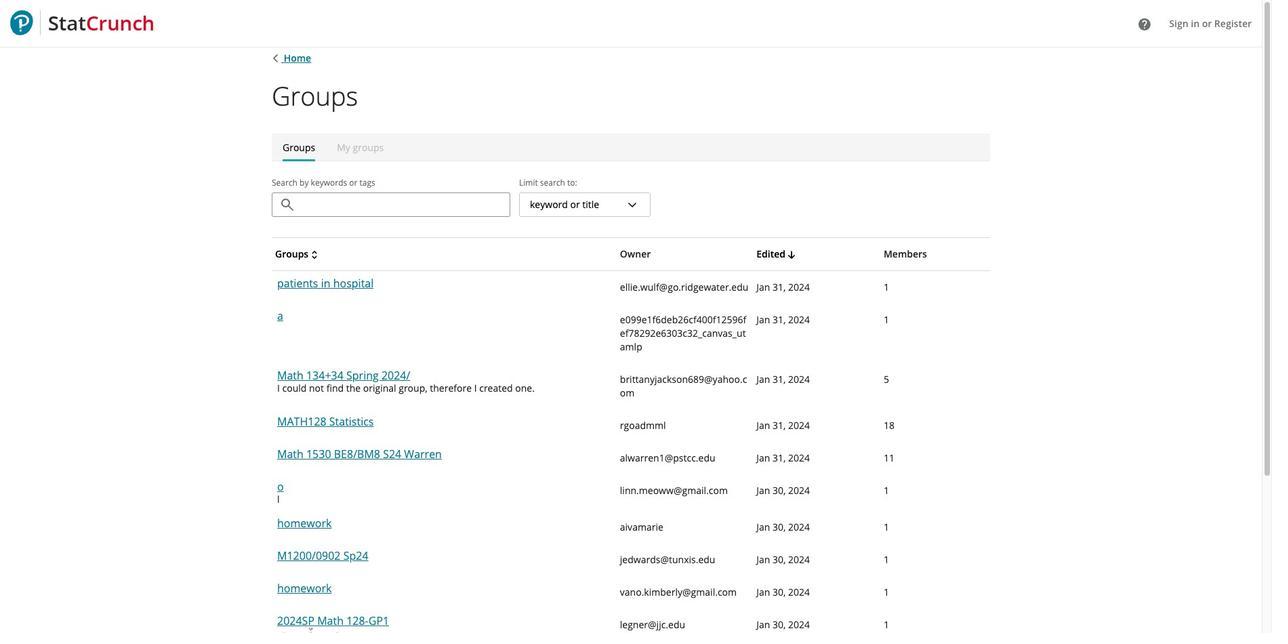 Task type: describe. For each thing, give the bounding box(es) containing it.
l
[[277, 493, 280, 506]]

ellie.wulf@go.ridgewater.edu
[[620, 281, 749, 294]]

homework link for aivamarie
[[277, 516, 611, 531]]

groups for groups button to the top
[[283, 141, 315, 154]]

jan 31, 2024 for in
[[757, 281, 810, 294]]

brittanyjackson689@yahoo.c
[[620, 373, 747, 386]]

jan for linn.meoww@gmail.com
[[757, 484, 770, 497]]

jan 30, 2024 for aivamarie
[[757, 521, 810, 533]]

warren
[[404, 447, 442, 462]]

jan 30, 2024 for linn.meoww@gmail.com
[[757, 484, 810, 497]]

1 i from the left
[[277, 382, 280, 394]]

30, for jedwards@tunxis.edu
[[773, 553, 786, 566]]

aivamarie
[[620, 521, 663, 533]]

2024 for jedwards@tunxis.edu
[[788, 553, 810, 566]]

homework for aivamarie
[[277, 516, 332, 531]]

search by keywords or tags
[[272, 177, 375, 188]]

1 for jedwards@tunxis.edu
[[884, 553, 889, 566]]

math 1530 be8/bm8 s24 warren
[[277, 447, 442, 462]]

1530
[[306, 447, 331, 462]]

tab panel containing patients in hospital
[[272, 177, 990, 633]]

math 1530 be8/bm8 s24 warren link
[[277, 447, 611, 462]]

jan for vano.kimberly@gmail.com
[[757, 586, 770, 598]]

2024 for e099e1f6deb26cf400f12596f ef78292e6303c32_canvas_ut amlp
[[788, 313, 810, 326]]

groups
[[353, 141, 384, 154]]

o link
[[277, 479, 611, 494]]

128-
[[346, 613, 369, 628]]

jan for jedwards@tunxis.edu
[[757, 553, 770, 566]]

jan for e099e1f6deb26cf400f12596f ef78292e6303c32_canvas_ut amlp
[[757, 313, 770, 326]]

could
[[282, 382, 307, 394]]

math128 statistics link
[[277, 414, 611, 429]]

vano.kimberly@gmail.com
[[620, 586, 737, 598]]

2024 for linn.meoww@gmail.com
[[788, 484, 810, 497]]

hospital
[[333, 276, 374, 291]]

1 for ellie.wulf@go.ridgewater.edu
[[884, 281, 889, 294]]

or inside 'link'
[[1202, 17, 1212, 29]]

one.
[[515, 382, 535, 394]]

register
[[1214, 17, 1252, 29]]

2024sp
[[277, 613, 314, 628]]

patients
[[277, 276, 318, 291]]

31, for 1530
[[773, 451, 786, 464]]

sortable 18 image
[[309, 249, 321, 261]]

2024 for rgoadmml
[[788, 419, 810, 432]]

2024 for vano.kimberly@gmail.com
[[788, 586, 810, 598]]

2 31, from the top
[[773, 313, 786, 326]]

tab list containing groups
[[272, 134, 990, 161]]

jan for ellie.wulf@go.ridgewater.edu
[[757, 281, 770, 294]]

jan 30, 2024 for legner@jjc.edu
[[757, 618, 810, 631]]

search image
[[281, 199, 293, 211]]

1 for aivamarie
[[884, 521, 889, 533]]

linn.meoww@gmail.com
[[620, 484, 728, 497]]

2 vertical spatial math
[[317, 613, 344, 628]]

home link
[[269, 52, 311, 64]]

jan for rgoadmml
[[757, 419, 770, 432]]

1 for e099e1f6deb26cf400f12596f ef78292e6303c32_canvas_ut amlp
[[884, 313, 889, 326]]

math 134+34 spring 2024/ i could not find the original group, therefore i created one.
[[277, 368, 535, 394]]

m1200/0902 sp24 link
[[277, 548, 611, 563]]

2024sp math 128-gp1
[[277, 613, 389, 628]]

sign in or register link
[[1169, 0, 1252, 47]]

math128 statistics
[[277, 414, 374, 429]]

o l
[[277, 479, 284, 506]]

30, for aivamarie
[[773, 521, 786, 533]]

jan 31, 2024 for 1530
[[757, 451, 810, 464]]

sign in or register banner
[[0, 0, 1262, 48]]

limit
[[519, 177, 538, 188]]

math for math 134+34 spring 2024/ i could not find the original group, therefore i created one.
[[277, 368, 304, 383]]

alwarren1@pstcc.edu
[[620, 451, 715, 464]]

homework for vano.kimberly@gmail.com
[[277, 581, 332, 596]]

2024 for aivamarie
[[788, 521, 810, 533]]

o
[[277, 479, 284, 494]]

statistics
[[329, 414, 374, 429]]

edited
[[757, 247, 786, 260]]

jan 30, 2024 for vano.kimberly@gmail.com
[[757, 586, 810, 598]]

rgoadmml
[[620, 419, 666, 432]]

31, for statistics
[[773, 419, 786, 432]]

the
[[346, 382, 361, 394]]

134+34
[[306, 368, 344, 383]]

jan 31, 2024 for statistics
[[757, 419, 810, 432]]

sign
[[1169, 17, 1189, 29]]

group,
[[399, 382, 427, 394]]

m1200/0902
[[277, 548, 341, 563]]



Task type: locate. For each thing, give the bounding box(es) containing it.
0 vertical spatial groups button
[[283, 136, 315, 161]]

1 vertical spatial homework link
[[277, 581, 611, 596]]

math left not
[[277, 368, 304, 383]]

3 jan from the top
[[757, 373, 770, 386]]

tags
[[360, 177, 375, 188]]

to:
[[567, 177, 577, 188]]

in inside tab panel
[[321, 276, 330, 291]]

i left could on the bottom of page
[[277, 382, 280, 394]]

4 1 from the top
[[884, 521, 889, 533]]

1 30, from the top
[[773, 484, 786, 497]]

patients in hospital link
[[277, 276, 611, 291]]

2024sp math 128-gp1 thumbnail image
[[281, 628, 342, 633]]

by
[[300, 177, 309, 188]]

9 jan from the top
[[757, 586, 770, 598]]

2024/
[[382, 368, 410, 383]]

3 2024 from the top
[[788, 373, 810, 386]]

members
[[884, 247, 927, 260]]

10 jan from the top
[[757, 618, 770, 631]]

groups up patients
[[275, 247, 309, 260]]

0 vertical spatial math
[[277, 368, 304, 383]]

1 31, from the top
[[773, 281, 786, 294]]

math left 1530
[[277, 447, 304, 462]]

math128
[[277, 414, 326, 429]]

homework link
[[277, 516, 611, 531], [277, 581, 611, 596]]

groups button
[[283, 136, 315, 161], [275, 247, 321, 261]]

jan
[[757, 281, 770, 294], [757, 313, 770, 326], [757, 373, 770, 386], [757, 419, 770, 432], [757, 451, 770, 464], [757, 484, 770, 497], [757, 521, 770, 533], [757, 553, 770, 566], [757, 586, 770, 598], [757, 618, 770, 631]]

groups button up patients
[[275, 247, 321, 261]]

home
[[284, 52, 311, 64]]

legner@jjc.edu
[[620, 618, 685, 631]]

4 2024 from the top
[[788, 419, 810, 432]]

3 31, from the top
[[773, 373, 786, 386]]

find
[[326, 382, 344, 394]]

5 1 from the top
[[884, 553, 889, 566]]

1 jan from the top
[[757, 281, 770, 294]]

0 vertical spatial homework
[[277, 516, 332, 531]]

4 30, from the top
[[773, 586, 786, 598]]

7 jan from the top
[[757, 521, 770, 533]]

0 horizontal spatial i
[[277, 382, 280, 394]]

9 2024 from the top
[[788, 586, 810, 598]]

spring
[[346, 368, 379, 383]]

1 jan 30, 2024 from the top
[[757, 484, 810, 497]]

patients in hospital
[[277, 276, 374, 291]]

groups
[[272, 78, 358, 113], [283, 141, 315, 154], [275, 247, 309, 260]]

5 jan 31, 2024 from the top
[[757, 451, 810, 464]]

1 vertical spatial in
[[321, 276, 330, 291]]

10 2024 from the top
[[788, 618, 810, 631]]

3 jan 31, 2024 from the top
[[757, 373, 810, 386]]

2 jan from the top
[[757, 313, 770, 326]]

e099e1f6deb26cf400f12596f ef78292e6303c32_canvas_ut amlp
[[620, 313, 746, 353]]

5 jan from the top
[[757, 451, 770, 464]]

sp24
[[343, 548, 368, 563]]

4 jan 30, 2024 from the top
[[757, 586, 810, 598]]

groups button up 'by'
[[283, 136, 315, 161]]

in for sign
[[1191, 17, 1200, 29]]

or
[[1202, 17, 1212, 29], [349, 177, 358, 188]]

chevron back sm 18 image
[[269, 52, 281, 64]]

Search by keywords or tags search field
[[272, 177, 510, 217]]

jan for alwarren1@pstcc.edu
[[757, 451, 770, 464]]

30, for linn.meoww@gmail.com
[[773, 484, 786, 497]]

math left 128-
[[317, 613, 344, 628]]

2024 for ellie.wulf@go.ridgewater.edu
[[788, 281, 810, 294]]

2024 for alwarren1@pstcc.edu
[[788, 451, 810, 464]]

2 2024 from the top
[[788, 313, 810, 326]]

tab list
[[272, 134, 990, 161]]

2 homework from the top
[[277, 581, 332, 596]]

keywords
[[311, 177, 347, 188]]

gp1
[[369, 613, 389, 628]]

homework link for vano.kimberly@gmail.com
[[277, 581, 611, 596]]

i left the created
[[474, 382, 477, 394]]

30, for vano.kimberly@gmail.com
[[773, 586, 786, 598]]

1 horizontal spatial in
[[1191, 17, 1200, 29]]

owner
[[620, 247, 651, 260]]

limit search to:
[[519, 177, 577, 188]]

6 1 from the top
[[884, 586, 889, 598]]

0 vertical spatial or
[[1202, 17, 1212, 29]]

11
[[884, 451, 895, 464]]

homework down m1200/0902
[[277, 581, 332, 596]]

in inside sign in or register 'link'
[[1191, 17, 1200, 29]]

7 2024 from the top
[[788, 521, 810, 533]]

homework link down "m1200/0902 sp24" 'link'
[[277, 581, 611, 596]]

groups up 'by'
[[283, 141, 315, 154]]

2 homework link from the top
[[277, 581, 611, 596]]

original
[[363, 382, 396, 394]]

1 for legner@jjc.edu
[[884, 618, 889, 631]]

7 1 from the top
[[884, 618, 889, 631]]

in for patients
[[321, 276, 330, 291]]

created
[[479, 382, 513, 394]]

groups inside button
[[275, 247, 309, 260]]

therefore
[[430, 382, 472, 394]]

i
[[277, 382, 280, 394], [474, 382, 477, 394]]

jan for legner@jjc.edu
[[757, 618, 770, 631]]

1 horizontal spatial or
[[1202, 17, 1212, 29]]

jan 31, 2024
[[757, 281, 810, 294], [757, 313, 810, 326], [757, 373, 810, 386], [757, 419, 810, 432], [757, 451, 810, 464]]

2 jan 30, 2024 from the top
[[757, 521, 810, 533]]

1 vertical spatial groups button
[[275, 247, 321, 261]]

18
[[884, 419, 895, 432]]

31,
[[773, 281, 786, 294], [773, 313, 786, 326], [773, 373, 786, 386], [773, 419, 786, 432], [773, 451, 786, 464]]

2 jan 31, 2024 from the top
[[757, 313, 810, 326]]

math for math 1530 be8/bm8 s24 warren
[[277, 447, 304, 462]]

or inside search field
[[349, 177, 358, 188]]

30, for legner@jjc.edu
[[773, 618, 786, 631]]

groups down home
[[272, 78, 358, 113]]

my groups
[[337, 141, 384, 154]]

1 vertical spatial math
[[277, 447, 304, 462]]

4 jan 31, 2024 from the top
[[757, 419, 810, 432]]

jan 30, 2024 for jedwards@tunxis.edu
[[757, 553, 810, 566]]

search
[[540, 177, 565, 188]]

a link
[[277, 308, 611, 323]]

2024sp math 128-gp1 link
[[277, 613, 611, 628]]

4 jan from the top
[[757, 419, 770, 432]]

1 2024 from the top
[[788, 281, 810, 294]]

math inside math 134+34 spring 2024/ i could not find the original group, therefore i created one.
[[277, 368, 304, 383]]

1
[[884, 281, 889, 294], [884, 313, 889, 326], [884, 484, 889, 497], [884, 521, 889, 533], [884, 553, 889, 566], [884, 586, 889, 598], [884, 618, 889, 631]]

31, for in
[[773, 281, 786, 294]]

homework up m1200/0902
[[277, 516, 332, 531]]

in left hospital
[[321, 276, 330, 291]]

search
[[272, 177, 298, 188]]

2 1 from the top
[[884, 313, 889, 326]]

3 1 from the top
[[884, 484, 889, 497]]

groups inside tab list
[[283, 141, 315, 154]]

6 2024 from the top
[[788, 484, 810, 497]]

jedwards@tunxis.edu
[[620, 553, 715, 566]]

1 for linn.meoww@gmail.com
[[884, 484, 889, 497]]

1 for vano.kimberly@gmail.com
[[884, 586, 889, 598]]

30,
[[773, 484, 786, 497], [773, 521, 786, 533], [773, 553, 786, 566], [773, 586, 786, 598], [773, 618, 786, 631]]

1 homework from the top
[[277, 516, 332, 531]]

5 2024 from the top
[[788, 451, 810, 464]]

5 jan 30, 2024 from the top
[[757, 618, 810, 631]]

1 vertical spatial groups
[[283, 141, 315, 154]]

m1200/0902 sp24
[[277, 548, 368, 563]]

3 30, from the top
[[773, 553, 786, 566]]

5
[[884, 373, 889, 386]]

e099e1f6deb26cf400f12596f
[[620, 313, 746, 326]]

sort down 18 image
[[786, 249, 798, 261]]

1 homework link from the top
[[277, 516, 611, 531]]

1 vertical spatial homework
[[277, 581, 332, 596]]

Search by keywords or tags search field
[[272, 193, 510, 217]]

jan for aivamarie
[[757, 521, 770, 533]]

2 30, from the top
[[773, 521, 786, 533]]

or left tags
[[349, 177, 358, 188]]

my
[[337, 141, 350, 154]]

my groups button
[[337, 136, 384, 159]]

0 vertical spatial groups
[[272, 78, 358, 113]]

0 vertical spatial homework link
[[277, 516, 611, 531]]

groups for bottommost groups button
[[275, 247, 309, 260]]

6 jan from the top
[[757, 484, 770, 497]]

math 134+34 spring 2024/ link
[[277, 368, 611, 383]]

or left the 'register'
[[1202, 17, 1212, 29]]

5 30, from the top
[[773, 618, 786, 631]]

om
[[620, 386, 635, 399]]

edited button
[[757, 247, 798, 261]]

jan 30, 2024
[[757, 484, 810, 497], [757, 521, 810, 533], [757, 553, 810, 566], [757, 586, 810, 598], [757, 618, 810, 631]]

amlp
[[620, 340, 642, 353]]

a
[[277, 308, 283, 323]]

0 vertical spatial in
[[1191, 17, 1200, 29]]

2024 for legner@jjc.edu
[[788, 618, 810, 631]]

not
[[309, 382, 324, 394]]

0 horizontal spatial or
[[349, 177, 358, 188]]

2024
[[788, 281, 810, 294], [788, 313, 810, 326], [788, 373, 810, 386], [788, 419, 810, 432], [788, 451, 810, 464], [788, 484, 810, 497], [788, 521, 810, 533], [788, 553, 810, 566], [788, 586, 810, 598], [788, 618, 810, 631]]

s24
[[383, 447, 401, 462]]

8 2024 from the top
[[788, 553, 810, 566]]

8 jan from the top
[[757, 553, 770, 566]]

2 vertical spatial groups
[[275, 247, 309, 260]]

2024 for brittanyjackson689@yahoo.c om
[[788, 373, 810, 386]]

brittanyjackson689@yahoo.c om
[[620, 373, 747, 399]]

2 i from the left
[[474, 382, 477, 394]]

in right sign
[[1191, 17, 1200, 29]]

1 1 from the top
[[884, 281, 889, 294]]

homework
[[277, 516, 332, 531], [277, 581, 332, 596]]

1 jan 31, 2024 from the top
[[757, 281, 810, 294]]

homework link up "m1200/0902 sp24" 'link'
[[277, 516, 611, 531]]

in
[[1191, 17, 1200, 29], [321, 276, 330, 291]]

sign in or register
[[1169, 17, 1252, 29]]

jan for brittanyjackson689@yahoo.c om
[[757, 373, 770, 386]]

1 horizontal spatial i
[[474, 382, 477, 394]]

ef78292e6303c32_canvas_ut
[[620, 327, 746, 340]]

1 vertical spatial or
[[349, 177, 358, 188]]

tab panel
[[272, 177, 990, 633]]

5 31, from the top
[[773, 451, 786, 464]]

math
[[277, 368, 304, 383], [277, 447, 304, 462], [317, 613, 344, 628]]

0 horizontal spatial in
[[321, 276, 330, 291]]

4 31, from the top
[[773, 419, 786, 432]]

be8/bm8
[[334, 447, 380, 462]]

3 jan 30, 2024 from the top
[[757, 553, 810, 566]]



Task type: vqa. For each thing, say whether or not it's contained in the screenshot.
menu bar
no



